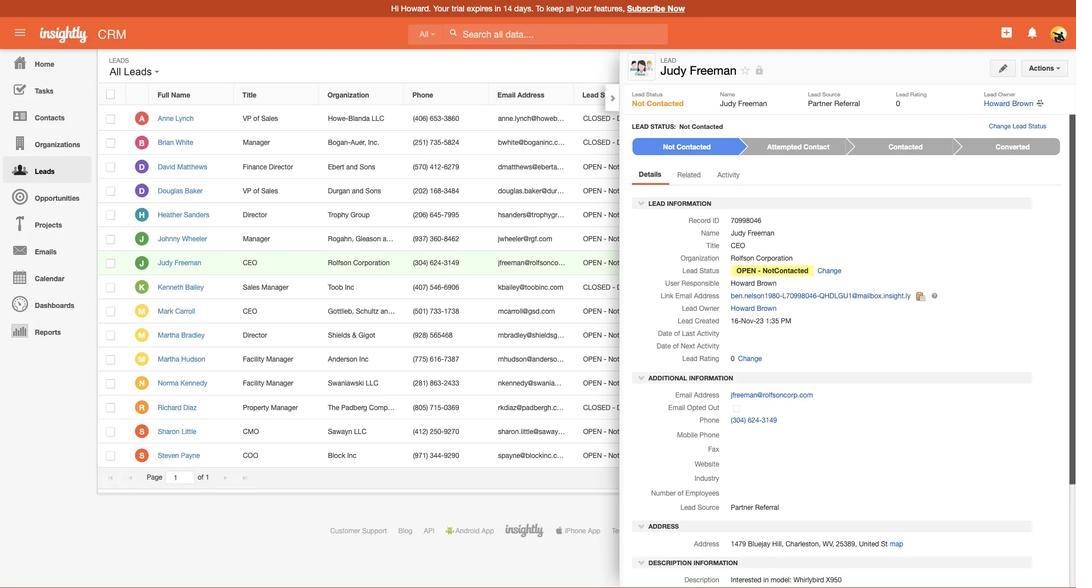 Task type: locate. For each thing, give the bounding box(es) containing it.
1 m from the top
[[138, 307, 145, 316]]

judy freeman
[[661, 63, 737, 77], [731, 229, 775, 237], [158, 259, 201, 267]]

leads down crm
[[124, 66, 152, 78]]

kbailey@toobinc.com cell
[[489, 275, 574, 300]]

16- inside k row
[[668, 283, 679, 291]]

mbradley@shieldsgigot.com open - notcontacted
[[498, 331, 652, 339]]

nov- down ben.nelson1980-
[[741, 317, 756, 325]]

facility manager inside n row
[[243, 380, 293, 388]]

0 vertical spatial email address
[[498, 91, 545, 99]]

ceo cell for m
[[234, 300, 319, 324]]

0 horizontal spatial organization
[[328, 91, 369, 99]]

freeman down record permissions icon
[[738, 99, 767, 108]]

projects
[[35, 221, 62, 229]]

1 closed from the top
[[583, 114, 611, 122]]

howard for howard brown link corresponding to mcarroll@gsd.com
[[768, 307, 792, 315]]

inc for s
[[347, 452, 357, 460]]

16-nov-23 1:35 pm cell
[[660, 107, 760, 131], [660, 131, 760, 155], [660, 179, 760, 203], [660, 203, 760, 227], [660, 227, 760, 251], [660, 251, 760, 275], [660, 275, 760, 300], [660, 300, 760, 324], [660, 324, 760, 348], [660, 348, 760, 372], [660, 372, 760, 396], [660, 396, 760, 420], [660, 420, 760, 444], [660, 444, 760, 468]]

3 open - notcontacted cell from the top
[[574, 203, 660, 227]]

gottlieb, schultz and d'amore cell
[[319, 300, 421, 324]]

733-
[[430, 307, 444, 315]]

624- up 546-
[[430, 259, 444, 267]]

brown inside k row
[[794, 283, 814, 291]]

howard brown for a howard brown cell
[[768, 114, 814, 122]]

k row
[[98, 275, 902, 300]]

activity right related
[[718, 171, 740, 179]]

open - notcontacted cell
[[574, 155, 660, 179], [574, 179, 660, 203], [574, 203, 660, 227], [574, 227, 660, 251], [574, 251, 660, 275], [574, 300, 660, 324], [574, 324, 660, 348], [574, 348, 660, 372], [574, 372, 660, 396], [574, 420, 660, 444], [574, 444, 660, 468]]

(971) 344-9290 cell
[[404, 444, 489, 468]]

howard brown cell for r
[[760, 396, 845, 420]]

(406) 653-3860 cell
[[404, 107, 489, 131]]

manager for m
[[266, 355, 293, 363]]

3 disqualified from the top
[[617, 283, 653, 291]]

70998046
[[731, 217, 762, 225]]

9 open - notcontacted cell from the top
[[574, 372, 660, 396]]

0 vertical spatial sales
[[261, 114, 278, 122]]

data processing addendum
[[729, 527, 815, 535]]

days.
[[514, 4, 534, 13]]

1 martha from the top
[[158, 331, 179, 339]]

howard brown inside b row
[[768, 139, 814, 147]]

sales down finance director in the top of the page
[[261, 187, 278, 195]]

1 horizontal spatial change link
[[814, 265, 842, 277]]

brian white link
[[158, 139, 199, 147]]

addendum
[[781, 527, 815, 535]]

howard brown inside n row
[[768, 380, 814, 388]]

1 chevron down image from the top
[[638, 199, 646, 207]]

3 16-nov-23 1:35 pm cell from the top
[[660, 179, 760, 203]]

lead left the status:
[[632, 123, 649, 130]]

rkdiaz@padbergh.com cell
[[489, 396, 574, 420]]

llc inside the "howe-blanda llc" cell
[[372, 114, 384, 122]]

16- for bwhite@boganinc.com
[[668, 139, 679, 147]]

vp of sales cell for d
[[234, 179, 319, 203]]

nov- inside k row
[[679, 283, 694, 291]]

customer support
[[330, 527, 387, 535]]

contact
[[804, 143, 830, 151]]

2 horizontal spatial name
[[720, 91, 735, 97]]

m left mark
[[138, 307, 145, 316]]

chevron down image down terms of service
[[638, 559, 646, 567]]

1 vp of sales cell from the top
[[234, 107, 319, 131]]

record id
[[689, 217, 720, 225]]

(501) 733-1738 cell
[[404, 300, 489, 324]]

1 vertical spatial sales
[[261, 187, 278, 195]]

trophy group
[[328, 211, 370, 219]]

howard inside m row
[[768, 307, 792, 315]]

follow image for douglas.baker@durganandsons.com
[[853, 186, 864, 197]]

0 horizontal spatial title
[[243, 91, 257, 99]]

vp for d
[[243, 187, 252, 195]]

1 horizontal spatial (304) 624-3149
[[731, 416, 777, 424]]

1 vp of sales from the top
[[243, 114, 278, 122]]

link
[[661, 292, 674, 300]]

11 open - notcontacted cell from the top
[[574, 444, 660, 468]]

14 16-nov-23 1:35 pm cell from the top
[[660, 444, 760, 468]]

1:35 up "mobile phone"
[[703, 404, 717, 412]]

howard brown link for kbailey@toobinc.com
[[768, 283, 814, 291]]

1:35 down ben.nelson1980-
[[766, 317, 779, 325]]

(928)
[[413, 331, 428, 339]]

(412) 250-9270 cell
[[404, 420, 489, 444]]

s link down r
[[135, 425, 149, 439]]

sales manager
[[243, 283, 289, 291]]

0 horizontal spatial 0
[[731, 355, 735, 363]]

23 for mcarroll@gsd.com
[[694, 307, 701, 315]]

manager for r
[[271, 404, 298, 412]]

16-nov-23 1:35 pm up opted
[[668, 380, 729, 388]]

swaniawski llc cell
[[319, 372, 404, 396]]

624-
[[430, 259, 444, 267], [748, 416, 762, 424]]

6 open - notcontacted cell from the top
[[574, 300, 660, 324]]

360-
[[430, 235, 444, 243]]

navigation containing home
[[0, 49, 91, 344]]

1 vertical spatial source
[[698, 504, 720, 512]]

1 vertical spatial vp
[[243, 187, 252, 195]]

sales for d
[[261, 187, 278, 195]]

follow image inside the 'r' row
[[853, 403, 864, 414]]

2 vertical spatial m
[[138, 355, 145, 364]]

0 horizontal spatial source
[[698, 504, 720, 512]]

0 vertical spatial (304)
[[413, 259, 428, 267]]

1 vertical spatial owner
[[699, 305, 720, 313]]

735-
[[430, 139, 444, 147]]

16-nov-23 1:35 pm up lead status: not contacted
[[668, 114, 729, 122]]

inc inside block inc cell
[[347, 452, 357, 460]]

16-nov-23 1:35 pm down next on the right bottom of the page
[[668, 355, 729, 363]]

1 vertical spatial s
[[139, 451, 144, 461]]

n row
[[98, 372, 902, 396]]

follow image inside n row
[[853, 379, 864, 390]]

pm for hsanders@trophygroup.com
[[718, 211, 729, 219]]

2 d row from the top
[[98, 179, 902, 203]]

facility manager cell up property manager
[[234, 372, 319, 396]]

3 follow image from the top
[[853, 234, 864, 245]]

page
[[147, 474, 162, 482]]

mbradley@shieldsgigot.com cell
[[489, 324, 585, 348]]

subscribe
[[627, 4, 666, 13]]

1 disqualified from the top
[[617, 114, 653, 122]]

howard brown link for nkennedy@swaniawskillc.com
[[768, 380, 814, 388]]

0 vertical spatial director cell
[[234, 203, 319, 227]]

pm down the 'activity' link
[[718, 187, 729, 195]]

23 for jfreeman@rolfsoncorp.com
[[694, 259, 701, 267]]

converted
[[996, 143, 1030, 151]]

4 closed from the top
[[583, 404, 611, 412]]

0 horizontal spatial email address
[[498, 91, 545, 99]]

16- inside a row
[[668, 114, 679, 122]]

howard brown inside the 'r' row
[[768, 404, 814, 412]]

0 horizontal spatial 624-
[[430, 259, 444, 267]]

- inside n row
[[604, 380, 607, 388]]

howard brown link
[[984, 99, 1034, 108], [768, 139, 814, 147], [768, 235, 814, 243], [768, 259, 814, 267], [768, 283, 814, 291], [731, 305, 777, 313], [768, 307, 814, 315], [768, 380, 814, 388]]

facility for n
[[243, 380, 264, 388]]

navigation
[[0, 49, 91, 344]]

open - notcontacted inside m row
[[583, 307, 652, 315]]

follow image for spayne@blockinc.com
[[853, 451, 864, 462]]

1 horizontal spatial rolfson
[[731, 254, 755, 262]]

durgan and sons cell
[[319, 179, 404, 203]]

0 horizontal spatial name
[[171, 91, 190, 99]]

director cell
[[234, 203, 319, 227], [234, 324, 319, 348]]

0 horizontal spatial change link
[[735, 353, 762, 365]]

16- inside d row
[[668, 187, 679, 195]]

2 vertical spatial not
[[663, 143, 675, 151]]

1 vertical spatial in
[[764, 577, 769, 585]]

nov- for sharon.little@sawayn.com
[[679, 428, 694, 436]]

2 vp of sales from the top
[[243, 187, 278, 195]]

user responsible
[[665, 280, 720, 288]]

android app link
[[446, 527, 494, 535]]

4 disqualified from the top
[[617, 404, 653, 412]]

2 d link from the top
[[135, 184, 149, 198]]

(202) 168-3484 cell
[[404, 179, 489, 203]]

activity
[[718, 171, 740, 179], [697, 330, 720, 338], [697, 342, 720, 350]]

d for douglas baker
[[139, 186, 145, 196]]

pm left 0 change
[[718, 355, 729, 363]]

mobile
[[677, 431, 698, 439]]

16-nov-23 1:35 pm for sharon.little@sawayn.com
[[668, 428, 729, 436]]

1:35 down created
[[703, 331, 717, 339]]

website
[[695, 460, 720, 468]]

jfreeman@rolfsoncorp.com for jfreeman@rolfsoncorp.com
[[731, 391, 813, 399]]

follow image for anne.lynch@howeblanda.com
[[853, 114, 864, 125]]

23 inside k row
[[694, 283, 701, 291]]

0 vertical spatial facility
[[243, 355, 264, 363]]

23 inside a row
[[694, 114, 701, 122]]

16-nov-23 1:35 pm down record
[[668, 235, 729, 243]]

1 follow image from the top
[[853, 138, 864, 149]]

1 vertical spatial change
[[818, 267, 842, 275]]

1 s from the top
[[139, 427, 144, 437]]

0 vertical spatial facility manager
[[243, 355, 293, 363]]

nov- for mhudson@andersoninc.com
[[679, 355, 694, 363]]

follow image inside a row
[[853, 114, 864, 125]]

pm up the link email address
[[718, 283, 729, 291]]

5 16-nov-23 1:35 pm cell from the top
[[660, 227, 760, 251]]

judy right lead image
[[661, 63, 687, 77]]

0 vertical spatial 624-
[[430, 259, 444, 267]]

pm inside h row
[[718, 211, 729, 219]]

23 for rkdiaz@padbergh.com
[[694, 404, 701, 412]]

record permissions image
[[754, 63, 765, 77]]

phone down out
[[700, 416, 720, 424]]

ceo cell for j
[[234, 251, 319, 275]]

2 j link from the top
[[135, 256, 149, 270]]

name inside name judy freeman
[[720, 91, 735, 97]]

description
[[649, 560, 692, 567], [685, 577, 720, 585]]

nov- inside d row
[[679, 187, 694, 195]]

ceo cell
[[234, 251, 319, 275], [234, 300, 319, 324]]

data
[[729, 527, 743, 535]]

disqualified down additional
[[617, 404, 653, 412]]

email left opted
[[669, 404, 685, 412]]

douglas.baker@durganandsons.com
[[498, 187, 610, 195]]

all inside all leads button
[[110, 66, 121, 78]]

2 d from the top
[[139, 186, 145, 196]]

s row
[[98, 420, 902, 444], [98, 444, 902, 468]]

2 s link from the top
[[135, 449, 149, 463]]

16-nov-23 1:35 pm inside b row
[[668, 139, 729, 147]]

0 vertical spatial vp of sales cell
[[234, 107, 319, 131]]

rolfson corporation cell
[[319, 251, 404, 275]]

organization up 'responsible' on the right
[[681, 254, 720, 262]]

row group
[[98, 107, 902, 468]]

shields & gigot
[[328, 331, 375, 339]]

howard brown for howard brown link corresponding to bwhite@boganinc.com
[[768, 139, 814, 147]]

mark carroll link
[[158, 307, 201, 315]]

2 ceo cell from the top
[[234, 300, 319, 324]]

nov- for nkennedy@swaniawskillc.com
[[679, 380, 694, 388]]

2 16-nov-23 1:35 pm cell from the top
[[660, 131, 760, 155]]

1 closed - disqualified from the top
[[583, 114, 653, 122]]

lead image
[[630, 55, 653, 78]]

your recent imports
[[909, 181, 986, 188]]

llc inside sawayn llc cell
[[354, 428, 367, 436]]

closed - disqualified inside the 'r' row
[[583, 404, 653, 412]]

(304) up (407)
[[413, 259, 428, 267]]

16- inside n row
[[668, 380, 679, 388]]

change lead status link
[[989, 122, 1047, 130]]

16-nov-23 1:35 pm cell for sharon.little@sawayn.com
[[660, 420, 760, 444]]

steven payne
[[158, 452, 200, 460]]

1 vertical spatial sons
[[366, 187, 381, 195]]

director down sales manager
[[243, 331, 267, 339]]

freeman
[[690, 63, 737, 77], [738, 99, 767, 108], [748, 229, 775, 237], [175, 259, 201, 267]]

jfreeman@rolfsoncorp.com inside "j" row
[[498, 259, 580, 267]]

padberg
[[341, 404, 367, 412]]

jwheeler@rgf.com
[[498, 235, 552, 243]]

(251) 735-5824 cell
[[404, 131, 489, 155]]

follow image for rkdiaz@padbergh.com
[[853, 403, 864, 414]]

farrell
[[396, 235, 415, 243]]

0 vertical spatial howard brown cell
[[760, 107, 845, 131]]

16-nov-23 1:35 pm for anne.lynch@howeblanda.com
[[668, 114, 729, 122]]

follow image for kbailey@toobinc.com
[[853, 282, 864, 293]]

23 up lead status: not contacted
[[694, 114, 701, 122]]

howard brown cell for a
[[760, 107, 845, 131]]

1 vertical spatial 3149
[[762, 416, 777, 424]]

1 vertical spatial d
[[139, 186, 145, 196]]

processing
[[745, 527, 779, 535]]

1 vertical spatial 624-
[[748, 416, 762, 424]]

16- inside the 'r' row
[[668, 404, 679, 412]]

director inside m row
[[243, 331, 267, 339]]

16-nov-23 1:35 pm for jwheeler@rgf.com
[[668, 235, 729, 243]]

2 j row from the top
[[98, 251, 902, 275]]

1 vertical spatial rating
[[700, 355, 720, 363]]

0 vertical spatial (304) 624-3149
[[413, 259, 459, 267]]

1 vertical spatial m link
[[135, 329, 149, 342]]

0 change
[[731, 355, 762, 363]]

follow image inside k row
[[853, 282, 864, 293]]

2 horizontal spatial change
[[989, 122, 1011, 130]]

1 vertical spatial phone
[[700, 416, 720, 424]]

shields
[[328, 331, 351, 339]]

pm left 70998046
[[718, 211, 729, 219]]

howard inside a row
[[768, 114, 792, 122]]

2 app from the left
[[588, 527, 601, 535]]

pm down created
[[718, 331, 729, 339]]

david
[[158, 163, 175, 171]]

16- for mcarroll@gsd.com
[[668, 307, 679, 315]]

s for steven payne
[[139, 451, 144, 461]]

1 d row from the top
[[98, 155, 902, 179]]

23 up opted
[[694, 380, 701, 388]]

sharon.little@sawayn.com cell
[[489, 420, 578, 444]]

not inside lead status not contacted
[[632, 99, 645, 108]]

lead owner down new
[[984, 91, 1015, 97]]

645-
[[430, 211, 444, 219]]

16-nov-23 1:35 pm cell for nkennedy@swaniawskillc.com
[[660, 372, 760, 396]]

open inside n row
[[583, 380, 602, 388]]

toob inc cell
[[319, 275, 404, 300]]

lead down number of employees
[[681, 504, 696, 512]]

pm down name judy freeman on the top
[[718, 114, 729, 122]]

(304) 624-3149 up (407) 546-6906
[[413, 259, 459, 267]]

inc inside anderson inc cell
[[359, 355, 369, 363]]

open - notcontacted inside "j" row
[[583, 235, 652, 243]]

1:35 up lead status: not contacted
[[703, 114, 717, 122]]

howard inside n row
[[768, 380, 792, 388]]

(928) 565468 cell
[[404, 324, 489, 348]]

23 left out
[[694, 404, 701, 412]]

250-
[[430, 428, 444, 436]]

status down lead image
[[646, 91, 663, 97]]

23 up 'responsible' on the right
[[694, 259, 701, 267]]

16- inside b row
[[668, 139, 679, 147]]

Search all data.... text field
[[443, 24, 668, 44]]

howard brown cell
[[760, 107, 845, 131], [760, 396, 845, 420]]

referral inside lead source partner referral
[[835, 99, 860, 108]]

0 vertical spatial vp of sales
[[243, 114, 278, 122]]

(281) 863-2433
[[413, 380, 459, 388]]

1 howard brown cell from the top
[[760, 107, 845, 131]]

2 s from the top
[[139, 451, 144, 461]]

import down '/'
[[919, 151, 939, 159]]

follow image
[[853, 138, 864, 149], [853, 210, 864, 221], [853, 234, 864, 245], [853, 258, 864, 269], [853, 306, 864, 317]]

10 open - notcontacted cell from the top
[[574, 420, 660, 444]]

3 m from the top
[[138, 355, 145, 364]]

vp
[[243, 114, 252, 122], [243, 187, 252, 195]]

sons down bogan-auer, inc. "cell"
[[360, 163, 375, 171]]

freeman down 70998046
[[748, 229, 775, 237]]

1:35 up out
[[703, 380, 717, 388]]

s link up page
[[135, 449, 149, 463]]

manager inside k row
[[262, 283, 289, 291]]

0 vertical spatial d
[[139, 162, 145, 172]]

manager cell
[[234, 131, 319, 155], [234, 227, 319, 251]]

0 vertical spatial m
[[138, 307, 145, 316]]

2 m row from the top
[[98, 324, 902, 348]]

name for name judy freeman
[[720, 91, 735, 97]]

details link
[[632, 167, 668, 183]]

judy freeman up lead status not contacted
[[661, 63, 737, 77]]

howard for a howard brown cell
[[768, 114, 792, 122]]

3 m row from the top
[[98, 348, 902, 372]]

1 vertical spatial director
[[243, 211, 267, 219]]

1 vertical spatial (304) 624-3149
[[731, 416, 777, 424]]

1 horizontal spatial change
[[818, 267, 842, 275]]

freeman inside name judy freeman
[[738, 99, 767, 108]]

sons inside cell
[[360, 163, 375, 171]]

name down search this list... text box
[[720, 91, 735, 97]]

customer support link
[[330, 527, 387, 535]]

follow image inside h row
[[853, 210, 864, 221]]

manager cell for b
[[234, 131, 319, 155]]

mhudson@andersoninc.com open - notcontacted
[[498, 355, 652, 363]]

bogan-auer, inc. cell
[[319, 131, 404, 155]]

1 d from the top
[[139, 162, 145, 172]]

j link for judy freeman
[[135, 256, 149, 270]]

4 follow image from the top
[[853, 258, 864, 269]]

vp inside d row
[[243, 187, 252, 195]]

10 16-nov-23 1:35 pm cell from the top
[[660, 348, 760, 372]]

1 j link from the top
[[135, 232, 149, 246]]

12 16-nov-23 1:35 pm cell from the top
[[660, 396, 760, 420]]

14
[[503, 4, 512, 13]]

1 closed - disqualified cell from the top
[[574, 107, 660, 131]]

in
[[495, 4, 501, 13], [764, 577, 769, 585]]

r
[[139, 403, 145, 413]]

all leads button
[[107, 63, 162, 81]]

information up record
[[667, 200, 712, 207]]

manager for k
[[262, 283, 289, 291]]

nov-
[[679, 114, 694, 122], [679, 139, 694, 147], [679, 187, 694, 195], [929, 198, 944, 206], [679, 211, 694, 219], [679, 235, 694, 243], [679, 259, 694, 267], [679, 283, 694, 291], [679, 307, 694, 315], [741, 317, 756, 325], [679, 331, 694, 339], [679, 355, 694, 363], [679, 380, 694, 388], [679, 404, 694, 412], [679, 428, 694, 436], [679, 452, 694, 460]]

change for change lead status
[[989, 122, 1011, 130]]

sales
[[261, 114, 278, 122], [261, 187, 278, 195], [243, 283, 260, 291]]

1 open - notcontacted cell from the top
[[574, 155, 660, 179]]

1 horizontal spatial corporation
[[756, 254, 793, 262]]

2 chevron down image from the top
[[638, 374, 646, 382]]

row containing full name
[[98, 84, 901, 105]]

23 down lead status: not contacted
[[694, 139, 701, 147]]

m row
[[98, 300, 902, 324], [98, 324, 902, 348], [98, 348, 902, 372]]

corporation down rogahn, gleason and farrell cell
[[353, 259, 390, 267]]

23 inside the 'r' row
[[694, 404, 701, 412]]

1 vertical spatial information
[[689, 375, 734, 382]]

2 closed from the top
[[583, 139, 611, 147]]

1:35 down lead status: not contacted
[[703, 139, 717, 147]]

1:35 for mhudson@andersoninc.com
[[703, 355, 717, 363]]

row
[[98, 84, 901, 105]]

0 vertical spatial director
[[269, 163, 293, 171]]

1:35 for bwhite@boganinc.com
[[703, 139, 717, 147]]

trophy group cell
[[319, 203, 404, 227]]

2 vp of sales cell from the top
[[234, 179, 319, 203]]

nov- for anne.lynch@howeblanda.com
[[679, 114, 694, 122]]

name right full
[[171, 91, 190, 99]]

sales inside d row
[[261, 187, 278, 195]]

16- for mhudson@andersoninc.com
[[668, 355, 679, 363]]

2 m link from the top
[[135, 329, 149, 342]]

16- for spayne@blockinc.com
[[668, 452, 679, 460]]

pm inside n row
[[718, 380, 729, 388]]

23 up the link email address
[[694, 283, 701, 291]]

change inside change link
[[818, 267, 842, 275]]

nov- up email opted out
[[679, 380, 694, 388]]

1 vertical spatial lead status
[[683, 267, 720, 275]]

1 vertical spatial date
[[657, 342, 671, 350]]

None checkbox
[[106, 115, 115, 124], [106, 235, 115, 244], [106, 259, 115, 268], [106, 332, 115, 341], [106, 115, 115, 124], [106, 235, 115, 244], [106, 259, 115, 268], [106, 332, 115, 341]]

23 for hsanders@trophygroup.com
[[694, 211, 701, 219]]

not
[[632, 99, 645, 108], [680, 123, 690, 130], [663, 143, 675, 151]]

android
[[456, 527, 480, 535]]

pm up the 'activity' link
[[718, 139, 729, 147]]

lead up "converted"
[[1013, 122, 1027, 130]]

disqualified inside the 'r' row
[[617, 404, 653, 412]]

2 vertical spatial change
[[738, 355, 762, 363]]

disqualified inside b row
[[617, 139, 653, 147]]

23 inside h row
[[694, 211, 701, 219]]

director inside h row
[[243, 211, 267, 219]]

1 j row from the top
[[98, 227, 902, 251]]

16- for anne.lynch@howeblanda.com
[[668, 114, 679, 122]]

service
[[640, 527, 663, 535]]

0 vertical spatial d link
[[135, 160, 149, 174]]

0 vertical spatial judy freeman
[[661, 63, 737, 77]]

judy freeman up kenneth bailey
[[158, 259, 201, 267]]

16-nov-23 1:35 pm inside h row
[[668, 211, 729, 219]]

2 facility manager cell from the top
[[234, 372, 319, 396]]

23 for jwheeler@rgf.com
[[694, 235, 701, 243]]

rating for lead rating
[[700, 355, 720, 363]]

jfreeman@rolfsoncorp.com for jfreeman@rolfsoncorp.com open - notcontacted
[[498, 259, 580, 267]]

cmo cell
[[234, 420, 319, 444]]

llc for s
[[354, 428, 367, 436]]

3 chevron down image from the top
[[638, 523, 646, 531]]

4 closed - disqualified from the top
[[583, 404, 653, 412]]

1 facility from the top
[[243, 355, 264, 363]]

2 vertical spatial activity
[[697, 342, 720, 350]]

1 s row from the top
[[98, 420, 902, 444]]

lead status up 'responsible' on the right
[[683, 267, 720, 275]]

0 horizontal spatial corporation
[[353, 259, 390, 267]]

1 ceo cell from the top
[[234, 251, 319, 275]]

change link up ben.nelson1980-l70998046-qhdlgu1@mailbox.insight.ly
[[814, 265, 842, 277]]

m for martha bradley
[[138, 331, 145, 340]]

3149 for (304) 624-3149 link
[[762, 416, 777, 424]]

anne lynch link
[[158, 114, 200, 122]]

closed - disqualified inside a row
[[583, 114, 653, 122]]

lead down new
[[984, 91, 997, 97]]

jfreeman@rolfsoncorp.com down jwheeler@rgf.com cell
[[498, 259, 580, 267]]

reports
[[35, 328, 61, 336]]

group
[[351, 211, 370, 219]]

(304) 624-3149 inside cell
[[413, 259, 459, 267]]

howard inside the 'r' row
[[768, 404, 792, 412]]

1 app from the left
[[482, 527, 494, 535]]

2 martha from the top
[[158, 355, 179, 363]]

judy inside name judy freeman
[[720, 99, 736, 108]]

1 16-nov-23 1:35 pm cell from the top
[[660, 107, 760, 131]]

lead rating
[[683, 355, 720, 363]]

1 vertical spatial change link
[[735, 353, 762, 365]]

r link
[[135, 401, 149, 415]]

change lead status
[[989, 122, 1047, 130]]

16- for jwheeler@rgf.com
[[668, 235, 679, 243]]

vp of sales cell
[[234, 107, 319, 131], [234, 179, 319, 203]]

1 horizontal spatial rating
[[911, 91, 927, 97]]

1 vertical spatial j
[[140, 259, 144, 268]]

mhudson@andersoninc.com cell
[[489, 348, 585, 372]]

2 disqualified from the top
[[617, 139, 653, 147]]

pm for jwheeler@rgf.com
[[718, 235, 729, 243]]

1 vp from the top
[[243, 114, 252, 122]]

1 vertical spatial ceo
[[243, 259, 257, 267]]

1 vertical spatial jfreeman@rolfsoncorp.com
[[731, 391, 813, 399]]

mark
[[158, 307, 173, 315]]

right click to copy email address image
[[917, 292, 926, 302]]

howard inside k row
[[768, 283, 792, 291]]

23 down lead created
[[694, 331, 701, 339]]

- inside the 'r' row
[[613, 404, 615, 412]]

pm for anne.lynch@howeblanda.com
[[718, 114, 729, 122]]

ceo for m
[[243, 307, 257, 315]]

llc up the padberg company at bottom
[[366, 380, 379, 388]]

nov- down the link email address
[[679, 307, 694, 315]]

nov- down lead information
[[679, 211, 694, 219]]

1 vertical spatial import
[[919, 151, 939, 159]]

d row
[[98, 155, 902, 179], [98, 179, 902, 203]]

source down employees
[[698, 504, 720, 512]]

lead status left lead status not contacted
[[583, 91, 622, 99]]

howard brown for howard brown link corresponding to jwheeler@rgf.com
[[768, 235, 814, 243]]

7 open - notcontacted cell from the top
[[574, 324, 660, 348]]

created
[[695, 317, 720, 325]]

1 j from the top
[[140, 234, 144, 244]]

leads down export
[[941, 151, 960, 159]]

change up "jfreeman@rolfsoncorp.com" 'link'
[[738, 355, 762, 363]]

1:35 down lead information
[[703, 211, 717, 219]]

16-nov-23 1:35 pm down lead information
[[668, 211, 729, 219]]

facility manager cell
[[234, 348, 319, 372], [234, 372, 319, 396]]

2 manager cell from the top
[[234, 227, 319, 251]]

0 vertical spatial lead status
[[583, 91, 622, 99]]

facility inside n row
[[243, 380, 264, 388]]

manager inside n row
[[266, 380, 293, 388]]

nov- inside h row
[[679, 211, 694, 219]]

contacted up the status:
[[647, 99, 684, 108]]

0 vertical spatial llc
[[372, 114, 384, 122]]

open - notcontacted cell for jfreeman@rolfsoncorp.com
[[574, 251, 660, 275]]

name judy freeman
[[720, 91, 767, 108]]

7 16-nov-23 1:35 pm cell from the top
[[660, 275, 760, 300]]

1 horizontal spatial owner
[[999, 91, 1015, 97]]

2 open - notcontacted cell from the top
[[574, 179, 660, 203]]

disqualified inside a row
[[617, 114, 653, 122]]

2 closed - disqualified cell from the top
[[574, 131, 660, 155]]

2 howard brown cell from the top
[[760, 396, 845, 420]]

2 closed - disqualified from the top
[[583, 139, 653, 147]]

0 vertical spatial j
[[140, 234, 144, 244]]

pm for rkdiaz@padbergh.com
[[718, 404, 729, 412]]

1 vertical spatial director cell
[[234, 324, 319, 348]]

a row
[[98, 107, 902, 131]]

open - notcontacted for douglas.baker@durganandsons.com
[[583, 187, 652, 195]]

16-nov-23 1:35 pm for bwhite@boganinc.com
[[668, 139, 729, 147]]

1 facility manager cell from the top
[[234, 348, 319, 372]]

0 horizontal spatial change
[[738, 355, 762, 363]]

0 vertical spatial referral
[[835, 99, 860, 108]]

8 16-nov-23 1:35 pm cell from the top
[[660, 300, 760, 324]]

your left trial at top left
[[433, 4, 449, 13]]

2 vertical spatial director
[[243, 331, 267, 339]]

jwheeler@rgf.com cell
[[489, 227, 574, 251]]

chevron down image for name
[[638, 199, 646, 207]]

pm inside k row
[[718, 283, 729, 291]]

follow image
[[740, 65, 751, 76], [853, 114, 864, 125], [853, 162, 864, 173], [853, 186, 864, 197], [853, 282, 864, 293], [853, 331, 864, 341], [853, 355, 864, 366], [853, 379, 864, 390], [853, 403, 864, 414], [853, 427, 864, 438], [853, 451, 864, 462]]

2 follow image from the top
[[853, 210, 864, 221]]

2 facility from the top
[[243, 380, 264, 388]]

16-nov-23 1:35 pm for kbailey@toobinc.com
[[668, 283, 729, 291]]

import for import leads
[[919, 151, 939, 159]]

vp down finance
[[243, 187, 252, 195]]

1 m row from the top
[[98, 300, 902, 324]]

1 vertical spatial facility
[[243, 380, 264, 388]]

kennedy
[[180, 380, 207, 388]]

1 manager cell from the top
[[234, 131, 319, 155]]

0 horizontal spatial (304)
[[413, 259, 428, 267]]

1 s link from the top
[[135, 425, 149, 439]]

cell
[[660, 155, 760, 179], [760, 155, 845, 179], [873, 155, 902, 179], [760, 179, 845, 203], [760, 203, 845, 227], [873, 227, 902, 251], [98, 251, 126, 275], [873, 251, 902, 275], [873, 300, 902, 324], [760, 324, 845, 348], [873, 324, 902, 348], [760, 348, 845, 372], [873, 348, 902, 372], [873, 396, 902, 420], [760, 420, 845, 444], [873, 420, 902, 444], [760, 444, 845, 468], [873, 444, 902, 468]]

0 horizontal spatial lead status
[[583, 91, 622, 99]]

3 m link from the top
[[135, 353, 149, 366]]

1 horizontal spatial source
[[823, 91, 841, 97]]

2 j from the top
[[140, 259, 144, 268]]

llc inside swaniawski llc cell
[[366, 380, 379, 388]]

ceo down sales manager
[[243, 307, 257, 315]]

16-nov-23 1:35 pm inside a row
[[668, 114, 729, 122]]

director cell down sales manager cell
[[234, 324, 319, 348]]

11 16-nov-23 1:35 pm cell from the top
[[660, 372, 760, 396]]

1 vertical spatial s link
[[135, 449, 149, 463]]

related link
[[670, 167, 708, 184]]

2 vp from the top
[[243, 187, 252, 195]]

closed inside b row
[[583, 139, 611, 147]]

0 vertical spatial ceo cell
[[234, 251, 319, 275]]

howard brown link for mcarroll@gsd.com
[[768, 307, 814, 315]]

howard for howard brown cell related to r
[[768, 404, 792, 412]]

hi howard. your trial expires in 14 days. to keep all your features, subscribe now
[[391, 4, 685, 13]]

dmatthews@ebertandsons.com cell
[[489, 155, 595, 179]]

3 closed from the top
[[583, 283, 611, 291]]

director
[[269, 163, 293, 171], [243, 211, 267, 219], [243, 331, 267, 339]]

diaz
[[183, 404, 197, 412]]

5 open - notcontacted cell from the top
[[574, 251, 660, 275]]

pm right opted
[[718, 404, 729, 412]]

16-nov-23 1:35 pm inside d row
[[668, 187, 729, 195]]

spayne@blockinc.com cell
[[489, 444, 574, 468]]

all down howard.
[[420, 30, 429, 39]]

source inside lead source partner referral
[[823, 91, 841, 97]]

closed - disqualified inside k row
[[583, 283, 653, 291]]

united
[[859, 540, 879, 548]]

rolfson corporation inside rolfson corporation cell
[[328, 259, 390, 267]]

nkennedy@swaniawskillc.com
[[498, 380, 591, 388]]

2 m from the top
[[138, 331, 145, 340]]

j row
[[98, 227, 902, 251], [98, 251, 902, 275]]

4 open - notcontacted cell from the top
[[574, 227, 660, 251]]

1 m link from the top
[[135, 304, 149, 318]]

(281) 863-2433 cell
[[404, 372, 489, 396]]

closed inside the 'r' row
[[583, 404, 611, 412]]

rating inside lead rating 0
[[911, 91, 927, 97]]

0 vertical spatial ceo
[[731, 242, 745, 250]]

vp of sales inside a row
[[243, 114, 278, 122]]

lead source
[[681, 504, 720, 512]]

rolfson corporation up toob inc cell at the left of page
[[328, 259, 390, 267]]

nov- inside a row
[[679, 114, 694, 122]]

(775) 616-7387 cell
[[404, 348, 489, 372]]

8 open - notcontacted cell from the top
[[574, 348, 660, 372]]

3 closed - disqualified cell from the top
[[574, 275, 660, 300]]

s link for steven payne
[[135, 449, 149, 463]]

pm up website
[[718, 452, 729, 460]]

1 d link from the top
[[135, 160, 149, 174]]

chevron down image
[[638, 199, 646, 207], [638, 374, 646, 382], [638, 523, 646, 531], [638, 559, 646, 567]]

open - notcontacted inside n row
[[583, 380, 652, 388]]

policy
[[699, 527, 717, 535]]

vp up finance
[[243, 114, 252, 122]]

and right the durgan
[[352, 187, 364, 195]]

lead inside lead status not contacted
[[632, 91, 645, 97]]

565468
[[430, 331, 453, 339]]

judy down johnny
[[158, 259, 173, 267]]

0 horizontal spatial (304) 624-3149
[[413, 259, 459, 267]]

4 closed - disqualified cell from the top
[[574, 396, 660, 420]]

1 horizontal spatial partner
[[808, 99, 832, 108]]

and inside "cell"
[[352, 187, 364, 195]]

0 horizontal spatial jfreeman@rolfsoncorp.com
[[498, 259, 580, 267]]

lead inside lead source partner referral
[[808, 91, 821, 97]]

pm inside the 'r' row
[[718, 404, 729, 412]]

1 vertical spatial partner
[[731, 504, 753, 512]]

(937)
[[413, 235, 428, 243]]

1 vertical spatial howard brown cell
[[760, 396, 845, 420]]

ceo cell down sales manager
[[234, 300, 319, 324]]

0 vertical spatial rating
[[911, 91, 927, 97]]

1 facility manager from the top
[[243, 355, 293, 363]]

leads link
[[3, 156, 91, 183]]

director for h
[[243, 211, 267, 219]]

judy freeman down 70998046
[[731, 229, 775, 237]]

pm for nkennedy@swaniawskillc.com
[[718, 380, 729, 388]]

0 horizontal spatial your
[[433, 4, 449, 13]]

23 for spayne@blockinc.com
[[694, 452, 701, 460]]

13 16-nov-23 1:35 pm cell from the top
[[660, 420, 760, 444]]

notifications image
[[1026, 26, 1040, 39]]

closed - disqualified cell
[[574, 107, 660, 131], [574, 131, 660, 155], [574, 275, 660, 300], [574, 396, 660, 420]]

howard brown inside a row
[[768, 114, 814, 122]]

organizations
[[35, 140, 80, 148]]

None checkbox
[[106, 90, 115, 99], [106, 139, 115, 148], [106, 163, 115, 172], [106, 187, 115, 196], [106, 211, 115, 220], [106, 283, 115, 293], [106, 307, 115, 317], [106, 356, 115, 365], [106, 380, 115, 389], [106, 404, 115, 413], [106, 428, 115, 437], [106, 452, 115, 461], [106, 90, 115, 99], [106, 139, 115, 148], [106, 163, 115, 172], [106, 187, 115, 196], [106, 211, 115, 220], [106, 283, 115, 293], [106, 307, 115, 317], [106, 356, 115, 365], [106, 380, 115, 389], [106, 404, 115, 413], [106, 428, 115, 437], [106, 452, 115, 461]]

expires
[[467, 4, 493, 13]]

jfreeman@rolfsoncorp.com cell
[[489, 251, 580, 275]]

data processing addendum link
[[729, 527, 815, 535]]

1 horizontal spatial 3149
[[762, 416, 777, 424]]

16-nov-23 1:35 pm inside n row
[[668, 380, 729, 388]]

1 vertical spatial facility manager
[[243, 380, 293, 388]]

1 vertical spatial your
[[909, 181, 927, 188]]

inc right block
[[347, 452, 357, 460]]

2 facility manager from the top
[[243, 380, 293, 388]]

23 for anne.lynch@howeblanda.com
[[694, 114, 701, 122]]

howard brown inside k row
[[768, 283, 814, 291]]

1:35 for sharon.little@sawayn.com
[[703, 428, 717, 436]]

2 s row from the top
[[98, 444, 902, 468]]

0 vertical spatial change link
[[814, 265, 842, 277]]

finance director
[[243, 163, 293, 171]]

1:35 inside b row
[[703, 139, 717, 147]]

api
[[424, 527, 435, 535]]

7995
[[444, 211, 459, 219]]

closed - disqualified cell for a
[[574, 107, 660, 131]]

0 vertical spatial s link
[[135, 425, 149, 439]]

(281)
[[413, 380, 428, 388]]

1:35 for hsanders@trophygroup.com
[[703, 211, 717, 219]]

change up ben.nelson1980-l70998046-qhdlgu1@mailbox.insight.ly
[[818, 267, 842, 275]]

sales inside a row
[[261, 114, 278, 122]]

1 director cell from the top
[[234, 203, 319, 227]]

0 vertical spatial change
[[989, 122, 1011, 130]]

facility manager cell for n
[[234, 372, 319, 396]]

23 for mbradley@shieldsgigot.com
[[694, 331, 701, 339]]

1 vertical spatial manager cell
[[234, 227, 319, 251]]

0 left recycle bin link on the right top of page
[[896, 99, 900, 108]]

email opted out
[[669, 404, 720, 412]]

4 16-nov-23 1:35 pm cell from the top
[[660, 203, 760, 227]]

1:35 up website
[[703, 452, 717, 460]]

3 closed - disqualified from the top
[[583, 283, 653, 291]]

open - notcontacted cell for dmatthews@ebertandsons.com
[[574, 155, 660, 179]]

1:35 up 'additional information'
[[703, 355, 717, 363]]

1 vertical spatial 0
[[731, 355, 735, 363]]

1 horizontal spatial name
[[701, 229, 720, 237]]



Task type: vqa. For each thing, say whether or not it's contained in the screenshot.
related "Link"
yes



Task type: describe. For each thing, give the bounding box(es) containing it.
white image
[[449, 29, 457, 37]]

terms
[[612, 527, 631, 535]]

23 for mhudson@andersoninc.com
[[694, 355, 701, 363]]

(304) 624-3149 for (304) 624-3149 cell
[[413, 259, 459, 267]]

of right terms
[[632, 527, 638, 535]]

new lead
[[996, 62, 1028, 69]]

contacted inside lead status not contacted
[[647, 99, 684, 108]]

m for martha hudson
[[138, 355, 145, 364]]

block
[[328, 452, 345, 460]]

hsanders@trophygroup.com cell
[[489, 203, 585, 227]]

lead up user responsible
[[683, 267, 698, 275]]

open - notcontacted cell for douglas.baker@durganandsons.com
[[574, 179, 660, 203]]

r row
[[98, 396, 902, 420]]

date of last activity date of next activity
[[657, 330, 720, 350]]

chevron right image
[[609, 94, 617, 102]]

0 vertical spatial activity
[[718, 171, 740, 179]]

howe-blanda llc
[[328, 114, 384, 122]]

leads up opportunities link
[[35, 167, 55, 175]]

sawayn llc cell
[[319, 420, 404, 444]]

not for lead status: not contacted
[[680, 123, 690, 130]]

6906
[[444, 283, 459, 291]]

new lead link
[[989, 57, 1036, 74]]

of 1
[[198, 474, 209, 482]]

open - notcontacted cell for nkennedy@swaniawskillc.com
[[574, 372, 660, 396]]

16- for sharon.little@sawayn.com
[[668, 428, 679, 436]]

of inside d row
[[253, 187, 259, 195]]

freeman up name judy freeman on the top
[[690, 63, 737, 77]]

of left '1'
[[198, 474, 204, 482]]

closed - disqualified cell for r
[[574, 396, 660, 420]]

j link for johnny wheeler
[[135, 232, 149, 246]]

email down user responsible
[[676, 292, 692, 300]]

calendar
[[35, 275, 64, 283]]

of right number
[[678, 489, 684, 497]]

block inc
[[328, 452, 357, 460]]

- inside a row
[[613, 114, 615, 122]]

ceo for j
[[243, 259, 257, 267]]

sons for ebert and sons
[[360, 163, 375, 171]]

0 horizontal spatial owner
[[699, 305, 720, 313]]

app for iphone app
[[588, 527, 601, 535]]

open - notcontacted cell for mcarroll@gsd.com
[[574, 300, 660, 324]]

email up a row at top
[[498, 91, 516, 99]]

1 vertical spatial activity
[[697, 330, 720, 338]]

anderson
[[328, 355, 357, 363]]

412-
[[430, 163, 444, 171]]

lead up last
[[678, 317, 693, 325]]

(407)
[[413, 283, 428, 291]]

dashboards
[[35, 302, 74, 310]]

9270
[[444, 428, 459, 436]]

block inc cell
[[319, 444, 404, 468]]

1
[[206, 474, 209, 482]]

vp for a
[[243, 114, 252, 122]]

status down change record owner image
[[1029, 122, 1047, 130]]

pm down the l70998046-
[[781, 317, 792, 325]]

import leads link
[[909, 151, 960, 159]]

1:35 for rkdiaz@padbergh.com
[[703, 404, 717, 412]]

lead down details link
[[649, 200, 666, 207]]

howard for howard brown link associated with nkennedy@swaniawskillc.com
[[768, 380, 792, 388]]

cmo
[[243, 428, 259, 436]]

user
[[665, 280, 680, 288]]

sawayn
[[328, 428, 352, 436]]

lead left chevron right icon
[[583, 91, 599, 99]]

(304) 624-3149 cell
[[404, 251, 489, 275]]

0 vertical spatial your
[[433, 4, 449, 13]]

16-nov-23 1:35 pm cell for kbailey@toobinc.com
[[660, 275, 760, 300]]

bwhite@boganinc.com
[[498, 139, 568, 147]]

616-
[[430, 355, 444, 363]]

matthews
[[177, 163, 207, 171]]

Search this list... text field
[[693, 57, 822, 74]]

2 vertical spatial import
[[954, 198, 974, 206]]

(971) 344-9290
[[413, 452, 459, 460]]

shields & gigot cell
[[319, 324, 404, 348]]

change link for open - notcontacted
[[814, 265, 842, 277]]

source for lead source
[[698, 504, 720, 512]]

mcarroll@gsd.com cell
[[489, 300, 574, 324]]

follow image for rogahn, gleason and farrell (937) 360-8462
[[853, 234, 864, 245]]

624- for (304) 624-3149 link
[[748, 416, 762, 424]]

coo
[[243, 452, 258, 460]]

lead rating 0
[[896, 91, 927, 108]]

change for change
[[818, 267, 842, 275]]

x950
[[826, 577, 842, 585]]

1:35 for mcarroll@gsd.com
[[703, 307, 717, 315]]

open inside h row
[[583, 211, 602, 219]]

closed - disqualified cell for b
[[574, 131, 660, 155]]

9 16-nov-23 1:35 pm cell from the top
[[660, 324, 760, 348]]

0 vertical spatial date
[[658, 330, 672, 338]]

row group containing a
[[98, 107, 902, 468]]

status inside lead status not contacted
[[646, 91, 663, 97]]

- inside h row
[[604, 211, 607, 219]]

nov- for hsanders@trophygroup.com
[[679, 211, 694, 219]]

lead status: not contacted
[[632, 123, 723, 130]]

0 vertical spatial organization
[[328, 91, 369, 99]]

facility for m
[[243, 355, 264, 363]]

1 horizontal spatial rolfson corporation
[[731, 254, 793, 262]]

0 inside lead rating 0
[[896, 99, 900, 108]]

actions
[[1029, 65, 1056, 72]]

2 vertical spatial information
[[694, 560, 738, 567]]

16-nov-23 1:35 pm for jfreeman@rolfsoncorp.com
[[668, 259, 729, 267]]

1 vertical spatial title
[[707, 242, 720, 250]]

rogahn, gleason and farrell (937) 360-8462
[[328, 235, 459, 243]]

1 vertical spatial referral
[[755, 504, 779, 512]]

closed for b
[[583, 139, 611, 147]]

lead down the link email address
[[682, 305, 697, 313]]

brown inside a row
[[794, 114, 814, 122]]

open - notcontacted cell for mbradley@shieldsgigot.com
[[574, 324, 660, 348]]

converted link
[[954, 138, 1060, 155]]

(407) 546-6906 cell
[[404, 275, 489, 300]]

follow image inside b row
[[853, 138, 864, 149]]

of inside a row
[[253, 114, 259, 122]]

pm for mhudson@andersoninc.com
[[718, 355, 729, 363]]

2 vertical spatial judy freeman
[[158, 259, 201, 267]]

a link
[[135, 112, 149, 125]]

heather sanders link
[[158, 211, 215, 219]]

now
[[668, 4, 685, 13]]

(570) 412-6279 cell
[[404, 155, 489, 179]]

0 vertical spatial phone
[[413, 91, 433, 99]]

howe-blanda llc cell
[[319, 107, 404, 131]]

blog
[[398, 527, 413, 535]]

(251) 735-5824
[[413, 139, 459, 147]]

4 chevron down image from the top
[[638, 559, 646, 567]]

director cell for h
[[234, 203, 319, 227]]

source for lead source partner referral
[[823, 91, 841, 97]]

1 field
[[166, 472, 194, 484]]

mbradley@shieldsgigot.com
[[498, 331, 585, 339]]

(805) 715-0369 cell
[[404, 396, 489, 420]]

details
[[639, 170, 662, 178]]

manager inside b row
[[243, 139, 270, 147]]

0 horizontal spatial partner
[[731, 504, 753, 512]]

email up email opted out
[[676, 391, 692, 399]]

(937) 360-8462 cell
[[404, 227, 489, 251]]

1 horizontal spatial lead status
[[683, 267, 720, 275]]

863-
[[430, 380, 444, 388]]

manager for n
[[266, 380, 293, 388]]

director for m
[[243, 331, 267, 339]]

5824
[[444, 139, 459, 147]]

judy down 70998046
[[731, 229, 746, 237]]

finance director cell
[[234, 155, 319, 179]]

16- for hsanders@trophygroup.com
[[668, 211, 679, 219]]

- inside b row
[[613, 139, 615, 147]]

qhdlgu1@mailbox.insight.ly
[[820, 292, 911, 300]]

corporation inside cell
[[353, 259, 390, 267]]

douglas baker
[[158, 187, 203, 195]]

nkennedy@swaniawskillc.com cell
[[489, 372, 591, 396]]

follow image for hsanders@trophygroup.com open - notcontacted
[[853, 210, 864, 221]]

show sidebar image
[[962, 62, 970, 70]]

b
[[139, 138, 145, 147]]

16-nov-23 1:35 pm for nkennedy@swaniawskillc.com
[[668, 380, 729, 388]]

(570)
[[413, 163, 428, 171]]

3484
[[444, 187, 459, 195]]

customer
[[330, 527, 360, 535]]

id
[[713, 217, 720, 225]]

chevron down image for email opted out
[[638, 374, 646, 382]]

(251)
[[413, 139, 428, 147]]

and inside m row
[[381, 307, 392, 315]]

howard for kbailey@toobinc.com's howard brown link
[[768, 283, 792, 291]]

not contacted
[[663, 143, 711, 151]]

1 horizontal spatial email address
[[676, 391, 720, 399]]

the padberg company cell
[[319, 396, 404, 420]]

sales manager cell
[[234, 275, 319, 300]]

contacted down import / export
[[889, 143, 923, 151]]

additional
[[649, 375, 687, 382]]

calendar link
[[3, 264, 91, 291]]

b row
[[98, 131, 902, 155]]

disqualified for b
[[617, 139, 653, 147]]

disqualified for r
[[617, 404, 653, 412]]

lead right new
[[1012, 62, 1028, 69]]

lead down next on the right bottom of the page
[[683, 355, 698, 363]]

- inside k row
[[613, 283, 615, 291]]

nov- down "recent"
[[929, 198, 944, 206]]

nov- for rkdiaz@padbergh.com
[[679, 404, 694, 412]]

export
[[940, 134, 965, 142]]

168-
[[430, 187, 444, 195]]

freeman down the johnny wheeler link
[[175, 259, 201, 267]]

spayne@blockinc.com
[[498, 452, 567, 460]]

white
[[176, 139, 193, 147]]

brown inside n row
[[794, 380, 814, 388]]

johnny
[[158, 235, 180, 243]]

nov- for mcarroll@gsd.com
[[679, 307, 694, 315]]

notcontacted inside n row
[[609, 380, 652, 388]]

privacy
[[674, 527, 697, 535]]

open - notcontacted for nkennedy@swaniawskillc.com
[[583, 380, 652, 388]]

howard brown link for bwhite@boganinc.com
[[768, 139, 814, 147]]

gleason
[[356, 235, 381, 243]]

inc for k
[[345, 283, 354, 291]]

facility manager cell for m
[[234, 348, 319, 372]]

partner inside lead source partner referral
[[808, 99, 832, 108]]

auer,
[[351, 139, 366, 147]]

sales inside k row
[[243, 283, 260, 291]]

of left last
[[674, 330, 680, 338]]

jfreeman@rolfsoncorp.com link
[[731, 391, 813, 399]]

lead right lead image
[[661, 57, 677, 64]]

description for description information
[[649, 560, 692, 567]]

pm for mcarroll@gsd.com
[[718, 307, 729, 315]]

opportunities
[[35, 194, 80, 202]]

16- for kbailey@toobinc.com
[[668, 283, 679, 291]]

23 down ben.nelson1980-
[[756, 317, 764, 325]]

projects link
[[3, 210, 91, 237]]

6 16-nov-23 1:35 pm cell from the top
[[660, 251, 760, 275]]

5 follow image from the top
[[853, 306, 864, 317]]

vp of sales for d
[[243, 187, 278, 195]]

16-nov-23 1:35 pm cell for jwheeler@rgf.com
[[660, 227, 760, 251]]

not contacted link
[[633, 138, 739, 155]]

23 down your recent imports
[[944, 198, 952, 206]]

1:35 for nkennedy@swaniawskillc.com
[[703, 380, 717, 388]]

durgan
[[328, 187, 350, 195]]

inc for m
[[359, 355, 369, 363]]

notcontacted inside h row
[[609, 211, 652, 219]]

howard for howard brown link corresponding to bwhite@boganinc.com
[[768, 139, 792, 147]]

howe-
[[328, 114, 348, 122]]

douglas
[[158, 187, 183, 195]]

d link for david matthews
[[135, 160, 149, 174]]

contacted up not contacted
[[692, 123, 723, 130]]

(206) 645-7995 cell
[[404, 203, 489, 227]]

0 horizontal spatial lead owner
[[682, 305, 720, 313]]

property manager cell
[[234, 396, 319, 420]]

hi
[[391, 4, 399, 13]]

ben.nelson1980-
[[731, 292, 783, 300]]

rolfson inside rolfson corporation cell
[[328, 259, 351, 267]]

3149 for (304) 624-3149 cell
[[444, 259, 459, 267]]

nov- for mbradley@shieldsgigot.com
[[679, 331, 694, 339]]

partner referral
[[731, 504, 779, 512]]

1 horizontal spatial in
[[764, 577, 769, 585]]

all for all
[[420, 30, 429, 39]]

s for sharon little
[[139, 427, 144, 437]]

information for email address
[[689, 375, 734, 382]]

(202)
[[413, 187, 428, 195]]

1 vertical spatial judy freeman
[[731, 229, 775, 237]]

leads up all leads
[[109, 57, 129, 64]]

h row
[[98, 203, 902, 227]]

rating for lead rating 0
[[911, 91, 927, 97]]

douglas.baker@durganandsons.com cell
[[489, 179, 610, 203]]

lead inside lead rating 0
[[896, 91, 909, 97]]

toob inc
[[328, 283, 354, 291]]

brown inside b row
[[794, 139, 814, 147]]

closed - disqualified for k
[[583, 283, 653, 291]]

api link
[[424, 527, 435, 535]]

follow image for jfreeman@rolfsoncorp.com open - notcontacted
[[853, 258, 864, 269]]

and right ebert
[[346, 163, 358, 171]]

tasks
[[35, 87, 54, 95]]

(412) 250-9270
[[413, 428, 459, 436]]

0 vertical spatial in
[[495, 4, 501, 13]]

pm for bwhite@boganinc.com
[[718, 139, 729, 147]]

states
[[881, 540, 901, 548]]

brian white
[[158, 139, 193, 147]]

coo cell
[[234, 444, 319, 468]]

anne.lynch@howeblanda.com cell
[[489, 107, 590, 131]]

and inside "j" row
[[383, 235, 394, 243]]

pm for douglas.baker@durganandsons.com
[[718, 187, 729, 195]]

25389,
[[836, 540, 857, 548]]

of left next on the right bottom of the page
[[673, 342, 679, 350]]

brown inside the 'r' row
[[794, 404, 814, 412]]

open - notcontacted cell for hsanders@trophygroup.com
[[574, 203, 660, 227]]

rogahn, gleason and farrell cell
[[319, 227, 415, 251]]

pm for kbailey@toobinc.com
[[718, 283, 729, 291]]

lead created
[[678, 317, 720, 325]]

change record owner image
[[1037, 98, 1044, 109]]

contacted down lead status: not contacted
[[677, 143, 711, 151]]

interested in model: whirlybird x950
[[731, 577, 842, 585]]

0 vertical spatial lead owner
[[984, 91, 1015, 97]]

ebert and sons cell
[[319, 155, 404, 179]]

bwhite@boganinc.com cell
[[489, 131, 574, 155]]

2 vertical spatial phone
[[700, 431, 720, 439]]

sharon.little@sawayn.com
[[498, 428, 578, 436]]

pm for sharon.little@sawayn.com
[[718, 428, 729, 436]]

23 for bwhite@boganinc.com
[[694, 139, 701, 147]]

howard brown for kbailey@toobinc.com's howard brown link
[[768, 283, 814, 291]]

16-nov-23 1:35 pm down ben.nelson1980-
[[731, 317, 792, 325]]

kenneth
[[158, 283, 183, 291]]

status up 'responsible' on the right
[[700, 267, 720, 275]]

sons for durgan and sons
[[366, 187, 381, 195]]

charleston,
[[786, 540, 821, 548]]

open - notcontacted for mcarroll@gsd.com
[[583, 307, 652, 315]]

open - notcontacted for sharon.little@sawayn.com
[[583, 428, 652, 436]]

16-nov-23 1:35 pm for spayne@blockinc.com
[[668, 452, 729, 460]]

1479
[[731, 540, 746, 548]]

1 horizontal spatial organization
[[681, 254, 720, 262]]

director inside cell
[[269, 163, 293, 171]]

leads inside button
[[124, 66, 152, 78]]

whirlybird
[[794, 577, 824, 585]]

anderson inc cell
[[319, 348, 404, 372]]

1 horizontal spatial not
[[663, 143, 675, 151]]

inc.
[[368, 139, 379, 147]]

16-nov-23 1:35 pm cell for anne.lynch@howeblanda.com
[[660, 107, 760, 131]]

hsanders@trophygroup.com open - notcontacted
[[498, 211, 652, 219]]

status left lead status not contacted
[[601, 91, 622, 99]]

bogan-
[[328, 139, 351, 147]]

carroll
[[175, 307, 195, 315]]



